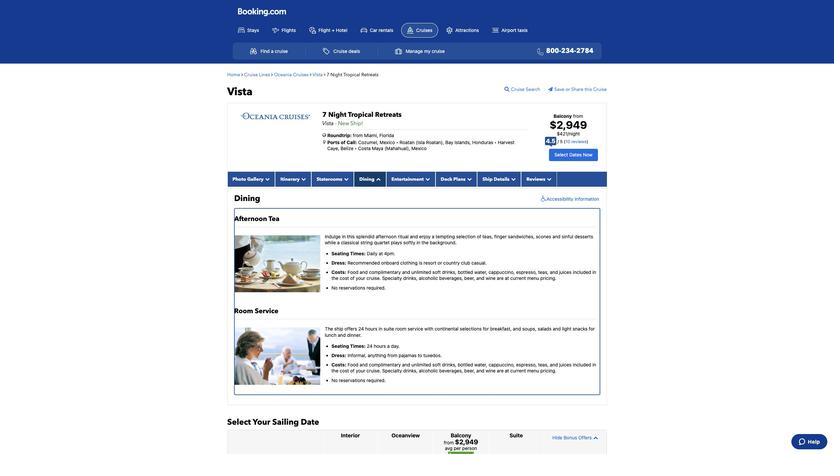 Task type: describe. For each thing, give the bounding box(es) containing it.
cozumel, mexico • roatan (isla roatan), bay islands, honduras •
[[359, 139, 497, 145]]

24 inside the ship offers 24 hours in suite room service with continental selections for breakfast, and soups, salads and light snacks for lunch and dinner.
[[359, 326, 364, 332]]

required. for room service
[[367, 378, 386, 383]]

select for select          dates now
[[555, 152, 569, 158]]

(mahahual),
[[385, 146, 411, 151]]

stays link
[[233, 23, 265, 37]]

casual.
[[472, 260, 487, 266]]

afternoon tea
[[234, 214, 280, 223]]

4pm.
[[385, 251, 396, 257]]

club
[[462, 260, 471, 266]]

oceania cruises image
[[239, 112, 311, 120]]

new
[[338, 120, 350, 127]]

paper plane image
[[549, 87, 555, 92]]

harvest
[[498, 139, 515, 145]]

ship
[[335, 326, 344, 332]]

specialty for service
[[383, 368, 402, 374]]

classical
[[341, 240, 360, 246]]

interior
[[341, 433, 360, 439]]

select for select your sailing date
[[227, 417, 251, 428]]

selection
[[457, 234, 476, 239]]

ship!
[[351, 120, 363, 127]]

cruise right share
[[594, 86, 607, 93]]

hide
[[553, 435, 563, 441]]

unlimited for room service
[[412, 362, 432, 368]]

wine for room service
[[486, 368, 496, 374]]

1 vertical spatial mexico
[[412, 146, 427, 151]]

1 horizontal spatial •
[[397, 139, 399, 145]]

day.
[[391, 344, 400, 349]]

cost for service
[[340, 368, 349, 374]]

cruise. for room service
[[367, 368, 381, 374]]

)
[[587, 139, 589, 144]]

are for room service
[[497, 368, 504, 374]]

information
[[575, 196, 600, 202]]

accessibility information link
[[540, 196, 600, 203]]

search image
[[505, 86, 512, 92]]

cruise for cruise lines
[[244, 72, 258, 78]]

accessibility information
[[547, 196, 600, 202]]

per
[[454, 446, 461, 452]]

cruise for cruise search
[[512, 86, 525, 93]]

reservations for room service
[[339, 378, 366, 383]]

a inside navigation
[[271, 48, 274, 54]]

chevron down image for photo gallery
[[264, 177, 270, 182]]

the for tea
[[332, 276, 339, 281]]

seating times: daily at 4pm.
[[332, 251, 396, 257]]

miami,
[[364, 132, 379, 138]]

800-234-2784 link
[[535, 46, 594, 56]]

0 horizontal spatial or
[[438, 260, 443, 266]]

teas, for room service
[[539, 362, 549, 368]]

800-234-2784
[[547, 46, 594, 55]]

suite
[[510, 433, 523, 439]]

dress: for room service
[[332, 353, 347, 359]]

your for service
[[356, 368, 366, 374]]

0 horizontal spatial •
[[355, 146, 357, 151]]

service
[[408, 326, 424, 332]]

deck plans
[[441, 176, 466, 183]]

sandwiches,
[[509, 234, 535, 239]]

room
[[396, 326, 407, 332]]

search
[[526, 86, 541, 93]]

no for room service
[[332, 378, 338, 383]]

cost for tea
[[340, 276, 349, 281]]

0 vertical spatial at
[[379, 251, 383, 257]]

maya
[[372, 146, 384, 151]]

daily
[[367, 251, 378, 257]]

string
[[361, 240, 373, 246]]

to
[[418, 353, 423, 359]]

cruises inside vista main content
[[293, 72, 309, 78]]

cruise for cruise deals
[[334, 48, 348, 54]]

oceania
[[274, 72, 292, 78]]

pricing. for room service
[[541, 368, 557, 374]]

enjoy
[[420, 234, 431, 239]]

the ship offers 24 hours in suite room service with continental selections for breakfast, and soups, salads and light snacks for lunch and dinner.
[[325, 326, 595, 338]]

menu for room service
[[528, 368, 540, 374]]

suite
[[384, 326, 394, 332]]

retreats for 7 night tropical retreats vista - new ship!
[[375, 110, 402, 119]]

dress: recommended onboard clothing is resort or country club casual.
[[332, 260, 487, 266]]

softly
[[404, 240, 416, 246]]

dining button
[[354, 172, 387, 187]]

balcony
[[554, 113, 572, 119]]

juices for afternoon tea
[[560, 270, 572, 275]]

times: for afternoon tea
[[351, 251, 366, 257]]

pricing. for afternoon tea
[[541, 276, 557, 281]]

select          dates now
[[555, 152, 593, 158]]

beverages, for room service
[[440, 368, 464, 374]]

angle right image for cruise
[[271, 72, 273, 77]]

tropical for 7 night tropical retreats vista - new ship!
[[348, 110, 374, 119]]

juices for room service
[[560, 362, 572, 368]]

water, for afternoon tea
[[475, 270, 488, 275]]

0 vertical spatial cruises
[[417, 27, 433, 33]]

complimentary for afternoon tea
[[369, 270, 401, 275]]

itinerary button
[[275, 172, 312, 187]]

espresso, for room service
[[517, 362, 537, 368]]

2 for from the left
[[589, 326, 595, 332]]

pajamas
[[399, 353, 417, 359]]

bottled for afternoon tea
[[458, 270, 474, 275]]

rentals
[[379, 27, 394, 33]]

-
[[335, 120, 337, 127]]

manage my cruise button
[[388, 45, 453, 58]]

flight + hotel link
[[304, 23, 353, 37]]

soft for service
[[433, 362, 441, 368]]

attractions link
[[441, 23, 485, 37]]

find a cruise
[[261, 48, 288, 54]]

cruise for find a cruise
[[275, 48, 288, 54]]

desserts
[[575, 234, 594, 239]]

1 horizontal spatial this
[[585, 86, 593, 93]]

call:
[[347, 139, 357, 145]]

chevron down image for staterooms
[[343, 177, 349, 182]]

specialty for tea
[[383, 276, 402, 281]]

vista inside 7 night tropical retreats vista - new ship!
[[323, 120, 334, 127]]

times: for room service
[[351, 344, 366, 349]]

offers
[[579, 435, 592, 441]]

light
[[563, 326, 572, 332]]

beverages, for afternoon tea
[[440, 276, 464, 281]]

oceania cruises link
[[274, 72, 309, 78]]

plays
[[391, 240, 402, 246]]

angle right image
[[324, 72, 326, 77]]

included for room service
[[573, 362, 592, 368]]

espresso, for afternoon tea
[[517, 270, 537, 275]]

taxis
[[518, 27, 528, 33]]

car rentals
[[370, 27, 394, 33]]

dress: for afternoon tea
[[332, 260, 347, 266]]

from for roundtrip: from miami, florida
[[353, 132, 363, 138]]

angle right image for oceania
[[310, 72, 312, 77]]

alcoholic for room service
[[419, 368, 438, 374]]

balcony
[[451, 433, 472, 439]]

lunch
[[325, 333, 337, 338]]

1 vertical spatial vista
[[227, 85, 253, 99]]

entertainment
[[392, 176, 424, 183]]

wine for afternoon tea
[[486, 276, 496, 281]]

accessibility
[[547, 196, 574, 202]]

person
[[463, 446, 478, 452]]

234-
[[562, 46, 577, 55]]

roatan),
[[427, 139, 445, 145]]

ship
[[483, 176, 493, 183]]

onboard
[[382, 260, 399, 266]]

recommended
[[348, 260, 380, 266]]

vista main content
[[224, 67, 611, 455]]

country
[[444, 260, 460, 266]]

1 angle right image from the left
[[242, 72, 243, 77]]

map marker image
[[323, 140, 326, 144]]

7 for 7 night tropical retreats
[[327, 72, 330, 78]]

your
[[253, 417, 271, 428]]

save or share this cruise link
[[549, 86, 607, 93]]

staterooms button
[[312, 172, 354, 187]]

deck plans button
[[436, 172, 478, 187]]

roundtrip: from miami, florida
[[328, 132, 394, 138]]

seating times: 24 hours a day.
[[332, 344, 400, 349]]

the for service
[[332, 368, 339, 374]]

oceanview
[[392, 433, 420, 439]]



Task type: locate. For each thing, give the bounding box(es) containing it.
1 menu from the top
[[528, 276, 540, 281]]

angle right image right home link on the left top of page
[[242, 72, 243, 77]]

chevron up image for dining
[[375, 177, 381, 182]]

chevron down image inside itinerary dropdown button
[[300, 177, 306, 182]]

1 vertical spatial the
[[332, 276, 339, 281]]

beverages, down tuxedos.
[[440, 368, 464, 374]]

food for room service
[[348, 362, 359, 368]]

seating down lunch
[[332, 344, 349, 349]]

2 food and complimentary and unlimited soft drinks, bottled water, cappuccino, espresso, teas, and juices included in the cost of your cruise. specialty drinks, alcoholic beverages, beer, and wine are at current menu pricing. from the top
[[332, 362, 597, 374]]

food for afternoon tea
[[348, 270, 359, 275]]

cruise left lines
[[244, 72, 258, 78]]

1 horizontal spatial for
[[589, 326, 595, 332]]

dress: down while
[[332, 260, 347, 266]]

1 vertical spatial your
[[356, 368, 366, 374]]

chevron down image
[[300, 177, 306, 182], [343, 177, 349, 182], [546, 177, 552, 182]]

seating for tea
[[332, 251, 349, 257]]

this right share
[[585, 86, 593, 93]]

room service
[[234, 307, 279, 316]]

0 horizontal spatial for
[[483, 326, 489, 332]]

1 vertical spatial dining
[[234, 193, 261, 204]]

0 vertical spatial chevron up image
[[375, 177, 381, 182]]

retreats for 7 night tropical retreats
[[362, 72, 379, 78]]

2 included from the top
[[573, 362, 592, 368]]

0 vertical spatial hours
[[366, 326, 378, 332]]

7 night tropical retreats
[[327, 72, 379, 78]]

a right 'enjoy'
[[432, 234, 435, 239]]

ritual
[[398, 234, 409, 239]]

save or share this cruise
[[555, 86, 607, 93]]

select          dates now link
[[550, 149, 599, 161]]

chevron down image for itinerary
[[300, 177, 306, 182]]

find a cruise link
[[243, 45, 295, 58]]

1 vertical spatial dress:
[[332, 353, 347, 359]]

cruise for manage my cruise
[[432, 48, 445, 54]]

reviews
[[527, 176, 546, 183]]

select down '5'
[[555, 152, 569, 158]]

$2,949 up recommended image
[[455, 439, 479, 446]]

chevron down image inside ship details dropdown button
[[510, 177, 516, 182]]

hide bonus offers link
[[546, 432, 605, 444]]

cost down informal,
[[340, 368, 349, 374]]

while
[[325, 240, 336, 246]]

0 vertical spatial teas,
[[483, 234, 493, 239]]

cappuccino, for service
[[489, 362, 515, 368]]

1 vertical spatial included
[[573, 362, 592, 368]]

2784
[[577, 46, 594, 55]]

1 vertical spatial 7
[[323, 110, 327, 119]]

1 cappuccino, from the top
[[489, 270, 515, 275]]

0 horizontal spatial mexico
[[380, 139, 395, 145]]

$2,949 for $2,949
[[550, 119, 588, 131]]

• down call:
[[355, 146, 357, 151]]

night up -
[[329, 110, 347, 119]]

travel menu navigation
[[233, 43, 602, 60]]

chevron up image left entertainment
[[375, 177, 381, 182]]

menu
[[528, 276, 540, 281], [528, 368, 540, 374]]

unlimited down is
[[412, 270, 432, 275]]

this inside "indulge in this splendid afternoon ritual and enjoy a tempting selection of teas, finger sandwiches, scones and sinful desserts while a classical string quartet plays softly in the background."
[[347, 234, 355, 239]]

0 vertical spatial seating
[[332, 251, 349, 257]]

food and complimentary and unlimited soft drinks, bottled water, cappuccino, espresso, teas, and juices included in the cost of your cruise. specialty drinks, alcoholic beverages, beer, and wine are at current menu pricing. for room service
[[332, 362, 597, 374]]

2 bottled from the top
[[458, 362, 474, 368]]

cruise. down recommended on the bottom left
[[367, 276, 381, 281]]

globe image
[[323, 133, 327, 137]]

chevron down image for reviews
[[546, 177, 552, 182]]

islands,
[[455, 139, 472, 145]]

costs: for afternoon tea
[[332, 270, 347, 275]]

0 vertical spatial $2,949
[[550, 119, 588, 131]]

cruise inside cruise deals link
[[334, 48, 348, 54]]

chevron down image for entertainment
[[424, 177, 431, 182]]

cruise right my
[[432, 48, 445, 54]]

0 horizontal spatial angle right image
[[242, 72, 243, 77]]

splendid
[[356, 234, 375, 239]]

hours inside the ship offers 24 hours in suite room service with continental selections for breakfast, and soups, salads and light snacks for lunch and dinner.
[[366, 326, 378, 332]]

1 cruise. from the top
[[367, 276, 381, 281]]

1 vertical spatial no
[[332, 378, 338, 383]]

0 vertical spatial food
[[348, 270, 359, 275]]

from inside balcony from $2,949 $421 / night
[[574, 113, 584, 119]]

chevron down image inside deck plans dropdown button
[[466, 177, 472, 182]]

0 vertical spatial menu
[[528, 276, 540, 281]]

or right save
[[566, 86, 571, 93]]

caye,
[[328, 146, 340, 151]]

2 cruise. from the top
[[367, 368, 381, 374]]

$2,949 inside balcony from $2,949 avg per person
[[455, 439, 479, 446]]

2 menu from the top
[[528, 368, 540, 374]]

from up call:
[[353, 132, 363, 138]]

photo gallery
[[233, 176, 264, 183]]

0 vertical spatial this
[[585, 86, 593, 93]]

0 vertical spatial juices
[[560, 270, 572, 275]]

1 current from the top
[[511, 276, 526, 281]]

cost down recommended on the bottom left
[[340, 276, 349, 281]]

chevron up image inside dining dropdown button
[[375, 177, 381, 182]]

soft down tuxedos.
[[433, 362, 441, 368]]

retreats
[[362, 72, 379, 78], [375, 110, 402, 119]]

7 right angle right icon
[[327, 72, 330, 78]]

specialty down the onboard
[[383, 276, 402, 281]]

vista left -
[[323, 120, 334, 127]]

flight
[[319, 27, 331, 33]]

0 horizontal spatial dining
[[234, 193, 261, 204]]

the inside "indulge in this splendid afternoon ritual and enjoy a tempting selection of teas, finger sandwiches, scones and sinful desserts while a classical string quartet plays softly in the background."
[[422, 240, 429, 246]]

deals
[[349, 48, 360, 54]]

chevron down image inside staterooms "dropdown button"
[[343, 177, 349, 182]]

plans
[[454, 176, 466, 183]]

complimentary down the onboard
[[369, 270, 401, 275]]

included
[[573, 270, 592, 275], [573, 362, 592, 368]]

no reservations required. for room service
[[332, 378, 386, 383]]

a left day.
[[388, 344, 390, 349]]

cruise left search
[[512, 86, 525, 93]]

hours up anything
[[374, 344, 386, 349]]

1 vertical spatial cappuccino,
[[489, 362, 515, 368]]

teas, inside "indulge in this splendid afternoon ritual and enjoy a tempting selection of teas, finger sandwiches, scones and sinful desserts while a classical string quartet plays softly in the background."
[[483, 234, 493, 239]]

night inside 7 night tropical retreats vista - new ship!
[[329, 110, 347, 119]]

beer, for room service
[[465, 368, 476, 374]]

1 seating from the top
[[332, 251, 349, 257]]

chevron up image inside hide bonus offers 'link'
[[592, 436, 599, 441]]

night right angle right icon
[[331, 72, 343, 78]]

2 times: from the top
[[351, 344, 366, 349]]

from inside balcony from $2,949 avg per person
[[444, 440, 454, 446]]

1 vertical spatial $2,949
[[455, 439, 479, 446]]

cruise right find
[[275, 48, 288, 54]]

2 costs: from the top
[[332, 362, 347, 368]]

resort
[[424, 260, 437, 266]]

bottled for room service
[[458, 362, 474, 368]]

water, for room service
[[475, 362, 488, 368]]

included for afternoon tea
[[573, 270, 592, 275]]

roatan
[[400, 139, 415, 145]]

my
[[425, 48, 431, 54]]

for right 'snacks'
[[589, 326, 595, 332]]

in inside the ship offers 24 hours in suite room service with continental selections for breakfast, and soups, salads and light snacks for lunch and dinner.
[[379, 326, 383, 332]]

1 unlimited from the top
[[412, 270, 432, 275]]

from for balcony from $2,949 avg per person
[[444, 440, 454, 446]]

/
[[568, 131, 570, 137], [558, 139, 559, 144]]

continental
[[435, 326, 459, 332]]

2 chevron down image from the left
[[343, 177, 349, 182]]

or right resort
[[438, 260, 443, 266]]

unlimited for afternoon tea
[[412, 270, 432, 275]]

1 vertical spatial teas,
[[539, 270, 549, 275]]

0 horizontal spatial $2,949
[[455, 439, 479, 446]]

service
[[255, 307, 279, 316]]

from left per
[[444, 440, 454, 446]]

at for afternoon tea
[[505, 276, 510, 281]]

4.5 / 5 ( 10 reviews )
[[547, 138, 589, 145]]

dining inside dropdown button
[[360, 176, 375, 183]]

room
[[234, 307, 253, 316]]

1 no from the top
[[332, 285, 338, 291]]

0 vertical spatial no reservations required.
[[332, 285, 386, 291]]

1 vertical spatial pricing.
[[541, 368, 557, 374]]

1 reservations from the top
[[339, 285, 366, 291]]

chevron up image
[[375, 177, 381, 182], [592, 436, 599, 441]]

dining
[[360, 176, 375, 183], [234, 193, 261, 204]]

belize
[[341, 146, 354, 151]]

alcoholic down tuxedos.
[[419, 368, 438, 374]]

1 soft from the top
[[433, 270, 441, 275]]

florida
[[380, 132, 394, 138]]

of up belize
[[341, 139, 346, 145]]

1 specialty from the top
[[383, 276, 402, 281]]

0 vertical spatial vista
[[313, 72, 323, 78]]

cruise lines
[[244, 72, 270, 78]]

/ up 4.5 / 5 ( 10 reviews )
[[568, 131, 570, 137]]

2 food from the top
[[348, 362, 359, 368]]

home link
[[227, 72, 240, 78]]

0 horizontal spatial cruise
[[275, 48, 288, 54]]

0 vertical spatial water,
[[475, 270, 488, 275]]

ports of call:
[[328, 139, 357, 145]]

hours
[[366, 326, 378, 332], [374, 344, 386, 349]]

food down recommended on the bottom left
[[348, 270, 359, 275]]

mexico down (isla
[[412, 146, 427, 151]]

chevron up image for hide bonus offers
[[592, 436, 599, 441]]

itinerary
[[281, 176, 300, 183]]

soft for tea
[[433, 270, 441, 275]]

are for afternoon tea
[[497, 276, 504, 281]]

1 bottled from the top
[[458, 270, 474, 275]]

share
[[572, 86, 584, 93]]

pricing.
[[541, 276, 557, 281], [541, 368, 557, 374]]

avg
[[445, 446, 453, 452]]

0 vertical spatial cappuccino,
[[489, 270, 515, 275]]

no for afternoon tea
[[332, 285, 338, 291]]

0 vertical spatial dress:
[[332, 260, 347, 266]]

roundtrip:
[[328, 132, 352, 138]]

10
[[566, 139, 571, 144]]

2 required. from the top
[[367, 378, 386, 383]]

0 horizontal spatial /
[[558, 139, 559, 144]]

night for 7 night tropical retreats vista - new ship!
[[329, 110, 347, 119]]

current for tea
[[511, 276, 526, 281]]

alcoholic for afternoon tea
[[419, 276, 438, 281]]

1 vertical spatial water,
[[475, 362, 488, 368]]

1 horizontal spatial mexico
[[412, 146, 427, 151]]

required. for afternoon tea
[[367, 285, 386, 291]]

1 vertical spatial beverages,
[[440, 368, 464, 374]]

beverages, down country
[[440, 276, 464, 281]]

your down recommended on the bottom left
[[356, 276, 366, 281]]

airport taxis link
[[487, 23, 534, 37]]

1 chevron down image from the left
[[264, 177, 270, 182]]

1 vertical spatial soft
[[433, 362, 441, 368]]

1 vertical spatial seating
[[332, 344, 349, 349]]

1 vertical spatial current
[[511, 368, 526, 374]]

costs: down seating times: daily at 4pm.
[[332, 270, 347, 275]]

2 cruise from the left
[[432, 48, 445, 54]]

1 beverages, from the top
[[440, 276, 464, 281]]

2 juices from the top
[[560, 362, 572, 368]]

a right while
[[338, 240, 340, 246]]

current for service
[[511, 368, 526, 374]]

1 juices from the top
[[560, 270, 572, 275]]

your for tea
[[356, 276, 366, 281]]

1 times: from the top
[[351, 251, 366, 257]]

0 horizontal spatial this
[[347, 234, 355, 239]]

gallery
[[247, 176, 264, 183]]

1 are from the top
[[497, 276, 504, 281]]

/ inside balcony from $2,949 $421 / night
[[568, 131, 570, 137]]

2 complimentary from the top
[[369, 362, 401, 368]]

hotel
[[336, 27, 348, 33]]

recommended image
[[449, 452, 474, 455]]

0 vertical spatial select
[[555, 152, 569, 158]]

tuxedos.
[[424, 353, 442, 359]]

chevron down image up wheelchair icon
[[546, 177, 552, 182]]

2 beverages, from the top
[[440, 368, 464, 374]]

1 included from the top
[[573, 270, 592, 275]]

1 vertical spatial 24
[[367, 344, 373, 349]]

lines
[[259, 72, 270, 78]]

required. down anything
[[367, 378, 386, 383]]

of right selection
[[477, 234, 482, 239]]

alcoholic down resort
[[419, 276, 438, 281]]

0 vertical spatial current
[[511, 276, 526, 281]]

1 vertical spatial select
[[227, 417, 251, 428]]

chevron down image inside photo gallery "dropdown button"
[[264, 177, 270, 182]]

4 chevron down image from the left
[[510, 177, 516, 182]]

cruise deals link
[[316, 45, 368, 58]]

3 angle right image from the left
[[310, 72, 312, 77]]

0 vertical spatial soft
[[433, 270, 441, 275]]

2 your from the top
[[356, 368, 366, 374]]

unlimited
[[412, 270, 432, 275], [412, 362, 432, 368]]

2 vertical spatial vista
[[323, 120, 334, 127]]

0 vertical spatial complimentary
[[369, 270, 401, 275]]

soft down resort
[[433, 270, 441, 275]]

airport taxis
[[502, 27, 528, 33]]

no reservations required. down informal,
[[332, 378, 386, 383]]

/ left '5'
[[558, 139, 559, 144]]

mexico down florida
[[380, 139, 395, 145]]

1 pricing. from the top
[[541, 276, 557, 281]]

chevron down image for deck plans
[[466, 177, 472, 182]]

1 horizontal spatial or
[[566, 86, 571, 93]]

indulge
[[325, 234, 341, 239]]

1 horizontal spatial select
[[555, 152, 569, 158]]

bonus
[[564, 435, 578, 441]]

3 chevron down image from the left
[[466, 177, 472, 182]]

tropical down deals at the top of the page
[[344, 72, 361, 78]]

2 specialty from the top
[[383, 368, 402, 374]]

chevron down image left reviews
[[510, 177, 516, 182]]

• left harvest
[[495, 139, 497, 145]]

teas,
[[483, 234, 493, 239], [539, 270, 549, 275], [539, 362, 549, 368]]

car rentals link
[[356, 23, 399, 37]]

chevron down image
[[264, 177, 270, 182], [424, 177, 431, 182], [466, 177, 472, 182], [510, 177, 516, 182]]

specialty down dress: informal, anything from pajamas to tuxedos.
[[383, 368, 402, 374]]

times: up informal,
[[351, 344, 366, 349]]

0 vertical spatial alcoholic
[[419, 276, 438, 281]]

from right balcony
[[574, 113, 584, 119]]

0 vertical spatial required.
[[367, 285, 386, 291]]

7 night tropical retreats vista - new ship!
[[323, 110, 402, 127]]

1 vertical spatial alcoholic
[[419, 368, 438, 374]]

1 vertical spatial required.
[[367, 378, 386, 383]]

0 vertical spatial night
[[331, 72, 343, 78]]

2 vertical spatial the
[[332, 368, 339, 374]]

cruise. down anything
[[367, 368, 381, 374]]

1 vertical spatial tropical
[[348, 110, 374, 119]]

at for room service
[[505, 368, 510, 374]]

1 vertical spatial reservations
[[339, 378, 366, 383]]

from down day.
[[388, 353, 398, 359]]

0 horizontal spatial select
[[227, 417, 251, 428]]

salads
[[538, 326, 552, 332]]

your down informal,
[[356, 368, 366, 374]]

2 wine from the top
[[486, 368, 496, 374]]

3 chevron down image from the left
[[546, 177, 552, 182]]

food down informal,
[[348, 362, 359, 368]]

2 chevron down image from the left
[[424, 177, 431, 182]]

flight + hotel
[[319, 27, 348, 33]]

1 vertical spatial retreats
[[375, 110, 402, 119]]

2 espresso, from the top
[[517, 362, 537, 368]]

24 up dinner. on the left bottom of the page
[[359, 326, 364, 332]]

retreats inside 7 night tropical retreats vista - new ship!
[[375, 110, 402, 119]]

0 vertical spatial included
[[573, 270, 592, 275]]

reservations down informal,
[[339, 378, 366, 383]]

for left the breakfast,
[[483, 326, 489, 332]]

0 vertical spatial tropical
[[344, 72, 361, 78]]

from
[[574, 113, 584, 119], [353, 132, 363, 138], [388, 353, 398, 359], [444, 440, 454, 446]]

7 up the globe icon
[[323, 110, 327, 119]]

$2,949 up 4.5 / 5 ( 10 reviews )
[[550, 119, 588, 131]]

2 dress: from the top
[[332, 353, 347, 359]]

0 vertical spatial times:
[[351, 251, 366, 257]]

reservations down recommended on the bottom left
[[339, 285, 366, 291]]

cruises up manage my cruise
[[417, 27, 433, 33]]

2 horizontal spatial •
[[495, 139, 497, 145]]

1 vertical spatial juices
[[560, 362, 572, 368]]

vista down home link on the left top of page
[[227, 85, 253, 99]]

0 vertical spatial pricing.
[[541, 276, 557, 281]]

0 vertical spatial dining
[[360, 176, 375, 183]]

vista left angle right icon
[[313, 72, 323, 78]]

cruises left the vista link
[[293, 72, 309, 78]]

reviews button
[[522, 172, 558, 187]]

tropical for 7 night tropical retreats
[[344, 72, 361, 78]]

night for 7 night tropical retreats
[[331, 72, 343, 78]]

1 required. from the top
[[367, 285, 386, 291]]

1 water, from the top
[[475, 270, 488, 275]]

1 dress: from the top
[[332, 260, 347, 266]]

anything
[[368, 353, 387, 359]]

0 vertical spatial wine
[[486, 276, 496, 281]]

7 inside 7 night tropical retreats vista - new ship!
[[323, 110, 327, 119]]

angle right image left the vista link
[[310, 72, 312, 77]]

hide bonus offers
[[553, 435, 592, 441]]

2 angle right image from the left
[[271, 72, 273, 77]]

teas, for afternoon tea
[[539, 270, 549, 275]]

2 seating from the top
[[332, 344, 349, 349]]

2 current from the top
[[511, 368, 526, 374]]

0 vertical spatial unlimited
[[412, 270, 432, 275]]

menu for afternoon tea
[[528, 276, 540, 281]]

unlimited down to
[[412, 362, 432, 368]]

manage
[[406, 48, 423, 54]]

complimentary down dress: informal, anything from pajamas to tuxedos.
[[369, 362, 401, 368]]

select
[[555, 152, 569, 158], [227, 417, 251, 428]]

chevron down image inside entertainment dropdown button
[[424, 177, 431, 182]]

costs: for room service
[[332, 362, 347, 368]]

ship details
[[483, 176, 510, 183]]

1 cruise from the left
[[275, 48, 288, 54]]

0 vertical spatial specialty
[[383, 276, 402, 281]]

tropical inside 7 night tropical retreats vista - new ship!
[[348, 110, 374, 119]]

1 costs: from the top
[[332, 270, 347, 275]]

2 cappuccino, from the top
[[489, 362, 515, 368]]

cruise inside dropdown button
[[432, 48, 445, 54]]

1 horizontal spatial dining
[[360, 176, 375, 183]]

reservations for afternoon tea
[[339, 285, 366, 291]]

1 beer, from the top
[[465, 276, 476, 281]]

chevron up image right bonus
[[592, 436, 599, 441]]

1 food from the top
[[348, 270, 359, 275]]

chevron down image for ship details
[[510, 177, 516, 182]]

1 vertical spatial hours
[[374, 344, 386, 349]]

2 beer, from the top
[[465, 368, 476, 374]]

2 no from the top
[[332, 378, 338, 383]]

home
[[227, 72, 240, 78]]

chevron down image left itinerary on the left of the page
[[264, 177, 270, 182]]

angle right image
[[242, 72, 243, 77], [271, 72, 273, 77], [310, 72, 312, 77]]

select left your
[[227, 417, 251, 428]]

angle right image right lines
[[271, 72, 273, 77]]

0 vertical spatial /
[[568, 131, 570, 137]]

0 horizontal spatial chevron up image
[[375, 177, 381, 182]]

2 pricing. from the top
[[541, 368, 557, 374]]

dress: informal, anything from pajamas to tuxedos.
[[332, 353, 442, 359]]

5
[[561, 139, 563, 144]]

seating down classical
[[332, 251, 349, 257]]

7 for 7 night tropical retreats vista - new ship!
[[323, 110, 327, 119]]

cruise. for afternoon tea
[[367, 276, 381, 281]]

0 horizontal spatial 24
[[359, 326, 364, 332]]

1 vertical spatial menu
[[528, 368, 540, 374]]

dress: left informal,
[[332, 353, 347, 359]]

cruise left deals at the top of the page
[[334, 48, 348, 54]]

reviews
[[572, 139, 587, 144]]

1 espresso, from the top
[[517, 270, 537, 275]]

booking.com home image
[[238, 8, 286, 17]]

1 complimentary from the top
[[369, 270, 401, 275]]

2 reservations from the top
[[339, 378, 366, 383]]

chevron down image left dining dropdown button
[[343, 177, 349, 182]]

/ inside 4.5 / 5 ( 10 reviews )
[[558, 139, 559, 144]]

current
[[511, 276, 526, 281], [511, 368, 526, 374]]

oceania cruises
[[274, 72, 309, 78]]

hours left suite
[[366, 326, 378, 332]]

24 up anything
[[367, 344, 373, 349]]

2 alcoholic from the top
[[419, 368, 438, 374]]

1 vertical spatial night
[[329, 110, 347, 119]]

1 vertical spatial or
[[438, 260, 443, 266]]

details
[[494, 176, 510, 183]]

0 vertical spatial or
[[566, 86, 571, 93]]

1 food and complimentary and unlimited soft drinks, bottled water, cappuccino, espresso, teas, and juices included in the cost of your cruise. specialty drinks, alcoholic beverages, beer, and wine are at current menu pricing. from the top
[[332, 270, 597, 281]]

cappuccino, for tea
[[489, 270, 515, 275]]

1 vertical spatial wine
[[486, 368, 496, 374]]

this
[[585, 86, 593, 93], [347, 234, 355, 239]]

1 cost from the top
[[340, 276, 349, 281]]

of down recommended on the bottom left
[[351, 276, 355, 281]]

required. down recommended on the bottom left
[[367, 285, 386, 291]]

chevron down image inside reviews dropdown button
[[546, 177, 552, 182]]

0 vertical spatial cost
[[340, 276, 349, 281]]

1 vertical spatial food
[[348, 362, 359, 368]]

no reservations required. for afternoon tea
[[332, 285, 386, 291]]

beer, for afternoon tea
[[465, 276, 476, 281]]

1 horizontal spatial /
[[568, 131, 570, 137]]

wheelchair image
[[540, 196, 547, 203]]

2 are from the top
[[497, 368, 504, 374]]

2 vertical spatial teas,
[[539, 362, 549, 368]]

2 cost from the top
[[340, 368, 349, 374]]

times: up recommended on the bottom left
[[351, 251, 366, 257]]

1 vertical spatial this
[[347, 234, 355, 239]]

no reservations required. down recommended on the bottom left
[[332, 285, 386, 291]]

selections
[[460, 326, 482, 332]]

2 no reservations required. from the top
[[332, 378, 386, 383]]

2 water, from the top
[[475, 362, 488, 368]]

(isla
[[416, 139, 425, 145]]

deck
[[441, 176, 453, 183]]

1 alcoholic from the top
[[419, 276, 438, 281]]

0 vertical spatial espresso,
[[517, 270, 537, 275]]

1 vertical spatial complimentary
[[369, 362, 401, 368]]

honduras
[[473, 139, 494, 145]]

• up '(mahahual),'
[[397, 139, 399, 145]]

car
[[370, 27, 378, 33]]

times:
[[351, 251, 366, 257], [351, 344, 366, 349]]

with
[[425, 326, 434, 332]]

costa maya (mahahual), mexico
[[357, 146, 427, 151]]

1 chevron down image from the left
[[300, 177, 306, 182]]

1 vertical spatial espresso,
[[517, 362, 537, 368]]

chevron down image left staterooms
[[300, 177, 306, 182]]

1 your from the top
[[356, 276, 366, 281]]

1 vertical spatial beer,
[[465, 368, 476, 374]]

2 soft from the top
[[433, 362, 441, 368]]

entertainment button
[[387, 172, 436, 187]]

0 vertical spatial mexico
[[380, 139, 395, 145]]

$2,949 for from
[[455, 439, 479, 446]]

0 vertical spatial are
[[497, 276, 504, 281]]

chevron down image left deck
[[424, 177, 431, 182]]

1 vertical spatial at
[[505, 276, 510, 281]]

a right find
[[271, 48, 274, 54]]

complimentary for room service
[[369, 362, 401, 368]]

2 unlimited from the top
[[412, 362, 432, 368]]

1 wine from the top
[[486, 276, 496, 281]]

1 vertical spatial /
[[558, 139, 559, 144]]

tropical up ship!
[[348, 110, 374, 119]]

of down informal,
[[351, 368, 355, 374]]

1 no reservations required. from the top
[[332, 285, 386, 291]]

1 for from the left
[[483, 326, 489, 332]]

1 vertical spatial unlimited
[[412, 362, 432, 368]]

from for balcony from $2,949 $421 / night
[[574, 113, 584, 119]]

1 horizontal spatial chevron up image
[[592, 436, 599, 441]]

dining down costa
[[360, 176, 375, 183]]

1 vertical spatial times:
[[351, 344, 366, 349]]

7
[[327, 72, 330, 78], [323, 110, 327, 119]]

chevron down image left ship
[[466, 177, 472, 182]]

dates
[[570, 152, 582, 158]]

of inside "indulge in this splendid afternoon ritual and enjoy a tempting selection of teas, finger sandwiches, scones and sinful desserts while a classical string quartet plays softly in the background."
[[477, 234, 482, 239]]

seating for service
[[332, 344, 349, 349]]

costs: down lunch
[[332, 362, 347, 368]]

food and complimentary and unlimited soft drinks, bottled water, cappuccino, espresso, teas, and juices included in the cost of your cruise. specialty drinks, alcoholic beverages, beer, and wine are at current menu pricing. for afternoon tea
[[332, 270, 597, 281]]

dining down the photo gallery
[[234, 193, 261, 204]]

this up classical
[[347, 234, 355, 239]]



Task type: vqa. For each thing, say whether or not it's contained in the screenshot.


